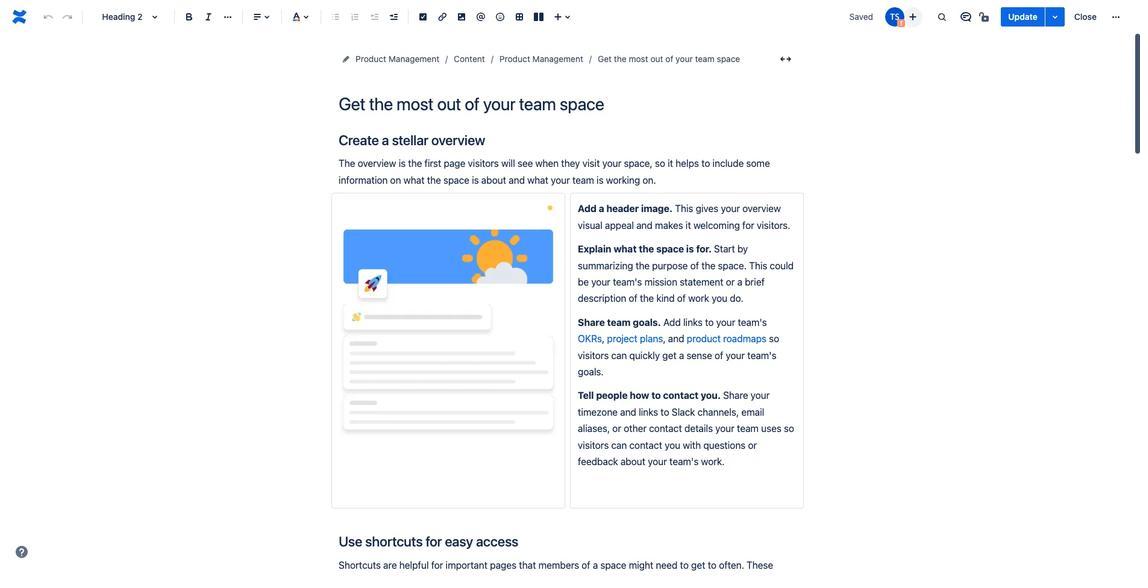 Task type: describe. For each thing, give the bounding box(es) containing it.
1 vertical spatial for
[[426, 534, 442, 550]]

2 horizontal spatial what
[[614, 244, 637, 255]]

makes
[[655, 220, 684, 231]]

uses
[[762, 424, 782, 434]]

on.
[[643, 175, 657, 186]]

get the most out of your team space
[[598, 54, 741, 64]]

explain
[[578, 244, 612, 255]]

Main content area, start typing to enter text. text field
[[332, 132, 804, 576]]

your up working
[[603, 158, 622, 169]]

team's inside share team goals. add links to your team's okrs , project plans , and product roadmaps
[[738, 317, 767, 328]]

team inside share team goals. add links to your team's okrs , project plans , and product roadmaps
[[608, 317, 631, 328]]

redo ⌘⇧z image
[[60, 10, 75, 24]]

invite to edit image
[[907, 9, 921, 24]]

project
[[608, 334, 638, 344]]

your inside so visitors can quickly get a sense of your team's goals.
[[726, 350, 745, 361]]

gives
[[696, 203, 719, 214]]

overview for create a stellar overview
[[432, 132, 486, 148]]

the down for.
[[702, 260, 716, 271]]

mission
[[645, 277, 678, 288]]

statement
[[680, 277, 724, 288]]

see
[[518, 158, 533, 169]]

project plans link
[[608, 334, 664, 344]]

slack
[[672, 407, 696, 418]]

more formatting image
[[221, 10, 235, 24]]

email
[[742, 407, 765, 418]]

your up email in the right of the page
[[751, 390, 770, 401]]

italic ⌘i image
[[201, 10, 216, 24]]

start
[[715, 244, 736, 255]]

of right the kind
[[678, 293, 686, 304]]

1 horizontal spatial pages
[[722, 576, 748, 576]]

team inside share your timezone and links to slack channels, email aliases, or other contact details your team uses so visitors can contact you with questions or feedback about your team's work.
[[737, 424, 759, 434]]

2 product management from the left
[[500, 54, 584, 64]]

sense
[[687, 350, 713, 361]]

do.
[[730, 293, 744, 304]]

your down they
[[551, 175, 570, 186]]

people
[[597, 390, 628, 401]]

include
[[713, 158, 744, 169]]

often.
[[719, 560, 745, 571]]

can inside shortcuts are helpful for important pages that members of a space might need to get to often. these shortcuts are added and organized by the space administrator. space admins can link to pages in th
[[675, 576, 691, 576]]

space.
[[718, 260, 747, 271]]

brief
[[745, 277, 765, 288]]

your up questions
[[716, 424, 735, 434]]

1 product from the left
[[356, 54, 387, 64]]

out
[[651, 54, 664, 64]]

with
[[683, 440, 701, 451]]

heading
[[102, 11, 135, 22]]

to inside the overview is the first page visitors will see when they visit your space, so it helps to include some information on what the space is about and what your team is working on.
[[702, 158, 711, 169]]

purpose
[[653, 260, 688, 271]]

working
[[606, 175, 641, 186]]

get
[[598, 54, 612, 64]]

will
[[502, 158, 515, 169]]

when
[[536, 158, 559, 169]]

these
[[747, 560, 774, 571]]

the overview is the first page visitors will see when they visit your space, so it helps to include some information on what the space is about and what your team is working on.
[[339, 158, 773, 186]]

aliases,
[[578, 424, 610, 434]]

saved
[[850, 11, 874, 22]]

move this page image
[[341, 54, 351, 64]]

layouts image
[[532, 10, 546, 24]]

mention image
[[474, 10, 488, 24]]

for inside this gives your overview visual appeal and makes it welcoming for visitors.
[[743, 220, 755, 231]]

admins
[[642, 576, 673, 576]]

the left the kind
[[640, 293, 654, 304]]

how
[[630, 390, 650, 401]]

product roadmaps link
[[687, 334, 767, 344]]

about for feedback
[[621, 457, 646, 467]]

your inside this gives your overview visual appeal and makes it welcoming for visitors.
[[721, 203, 741, 214]]

image.
[[642, 203, 673, 214]]

helpful
[[400, 560, 429, 571]]

overview inside the overview is the first page visitors will see when they visit your space, so it helps to include some information on what the space is about and what your team is working on.
[[358, 158, 396, 169]]

use shortcuts for easy access
[[339, 534, 519, 550]]

comment icon image
[[960, 10, 974, 24]]

a inside the 'start by summarizing the purpose of the space. this could be your team's mission statement or a brief description of the kind of work you do.'
[[738, 277, 743, 288]]

for.
[[697, 244, 712, 255]]

product
[[687, 334, 721, 344]]

added
[[398, 576, 426, 576]]

space inside the overview is the first page visitors will see when they visit your space, so it helps to include some information on what the space is about and what your team is working on.
[[444, 175, 470, 186]]

link
[[693, 576, 708, 576]]

align left image
[[250, 10, 265, 24]]

visitors inside share your timezone and links to slack channels, email aliases, or other contact details your team uses so visitors can contact you with questions or feedback about your team's work.
[[578, 440, 609, 451]]

other
[[624, 424, 647, 434]]

might
[[629, 560, 654, 571]]

channels,
[[698, 407, 739, 418]]

use
[[339, 534, 363, 550]]

that
[[519, 560, 536, 571]]

2 vertical spatial contact
[[630, 440, 663, 451]]

more image
[[1110, 10, 1124, 24]]

for inside shortcuts are helpful for important pages that members of a space might need to get to often. these shortcuts are added and organized by the space administrator. space admins can link to pages in th
[[431, 560, 443, 571]]

2 management from the left
[[533, 54, 584, 64]]

to right how
[[652, 390, 661, 401]]

content link
[[454, 52, 485, 66]]

links for and
[[639, 407, 659, 418]]

of right description
[[629, 293, 638, 304]]

space,
[[624, 158, 653, 169]]

of right out
[[666, 54, 674, 64]]

about for is
[[482, 175, 507, 186]]

find and replace image
[[935, 10, 950, 24]]

so visitors can quickly get a sense of your team's goals.
[[578, 334, 782, 378]]

the
[[339, 158, 356, 169]]

timezone
[[578, 407, 618, 418]]

0 horizontal spatial or
[[613, 424, 622, 434]]

you.
[[701, 390, 721, 401]]

important
[[446, 560, 488, 571]]

emoji image
[[493, 10, 508, 24]]

start by summarizing the purpose of the space. this could be your team's mission statement or a brief description of the kind of work you do.
[[578, 244, 797, 304]]

you inside share your timezone and links to slack channels, email aliases, or other contact details your team uses so visitors can contact you with questions or feedback about your team's work.
[[665, 440, 681, 451]]

1 horizontal spatial what
[[528, 175, 549, 186]]

explain what the space is for.
[[578, 244, 715, 255]]

your inside get the most out of your team space link
[[676, 54, 693, 64]]

visitors inside so visitors can quickly get a sense of your team's goals.
[[578, 350, 609, 361]]

they
[[562, 158, 580, 169]]

visitors.
[[757, 220, 791, 231]]

0 horizontal spatial what
[[404, 175, 425, 186]]

visual
[[578, 220, 603, 231]]

tell
[[578, 390, 594, 401]]

tell people how to contact you.
[[578, 390, 721, 401]]

0 vertical spatial shortcuts
[[366, 534, 423, 550]]

help image
[[14, 545, 29, 560]]

a up visual
[[599, 203, 605, 214]]

welcoming
[[694, 220, 740, 231]]

plans
[[640, 334, 664, 344]]

get inside so visitors can quickly get a sense of your team's goals.
[[663, 350, 677, 361]]

the up the purpose
[[639, 244, 655, 255]]

space down that
[[522, 576, 548, 576]]

and inside shortcuts are helpful for important pages that members of a space might need to get to often. these shortcuts are added and organized by the space administrator. space admins can link to pages in th
[[428, 576, 445, 576]]

okrs
[[578, 334, 602, 344]]

this gives your overview visual appeal and makes it welcoming for visitors.
[[578, 203, 791, 231]]

add a header image.
[[578, 203, 673, 214]]

team inside the overview is the first page visitors will see when they visit your space, so it helps to include some information on what the space is about and what your team is working on.
[[573, 175, 595, 186]]

by inside the 'start by summarizing the purpose of the space. this could be your team's mission statement or a brief description of the kind of work you do.'
[[738, 244, 749, 255]]

visitors inside the overview is the first page visitors will see when they visit your space, so it helps to include some information on what the space is about and what your team is working on.
[[468, 158, 499, 169]]

create a stellar overview
[[339, 132, 486, 148]]

so inside so visitors can quickly get a sense of your team's goals.
[[769, 334, 780, 344]]

close button
[[1068, 7, 1105, 27]]

2
[[138, 11, 143, 22]]

bold ⌘b image
[[182, 10, 197, 24]]

easy
[[445, 534, 473, 550]]

the inside shortcuts are helpful for important pages that members of a space might need to get to often. these shortcuts are added and organized by the space administrator. space admins can link to pages in th
[[505, 576, 519, 576]]



Task type: vqa. For each thing, say whether or not it's contained in the screenshot.
with in the right bottom of the page
yes



Task type: locate. For each thing, give the bounding box(es) containing it.
share your timezone and links to slack channels, email aliases, or other contact details your team uses so visitors can contact you with questions or feedback about your team's work.
[[578, 390, 797, 467]]

and right added at the bottom left of page
[[428, 576, 445, 576]]

share up okrs link
[[578, 317, 605, 328]]

1 vertical spatial shortcuts
[[339, 576, 380, 576]]

1 vertical spatial it
[[686, 220, 691, 231]]

heading 2 button
[[87, 4, 169, 30]]

goals. up "tell"
[[578, 367, 604, 378]]

in
[[751, 576, 758, 576]]

0 horizontal spatial pages
[[490, 560, 517, 571]]

it inside the overview is the first page visitors will see when they visit your space, so it helps to include some information on what the space is about and what your team is working on.
[[668, 158, 674, 169]]

1 vertical spatial this
[[750, 260, 768, 271]]

goals. up plans
[[633, 317, 661, 328]]

0 horizontal spatial product management link
[[356, 52, 440, 66]]

share for email
[[724, 390, 749, 401]]

1 vertical spatial you
[[665, 440, 681, 451]]

to inside share team goals. add links to your team's okrs , project plans , and product roadmaps
[[706, 317, 714, 328]]

to left often.
[[708, 560, 717, 571]]

0 horizontal spatial it
[[668, 158, 674, 169]]

and inside share your timezone and links to slack channels, email aliases, or other contact details your team uses so visitors can contact you with questions or feedback about your team's work.
[[621, 407, 637, 418]]

1 horizontal spatial add
[[664, 317, 681, 328]]

of inside shortcuts are helpful for important pages that members of a space might need to get to often. these shortcuts are added and organized by the space administrator. space admins can link to pages in th
[[582, 560, 591, 571]]

contact
[[664, 390, 699, 401], [650, 424, 682, 434], [630, 440, 663, 451]]

first
[[425, 158, 442, 169]]

and inside share team goals. add links to your team's okrs , project plans , and product roadmaps
[[669, 334, 685, 344]]

1 vertical spatial can
[[612, 440, 627, 451]]

your down product roadmaps "link"
[[726, 350, 745, 361]]

team's inside the 'start by summarizing the purpose of the space. this could be your team's mission statement or a brief description of the kind of work you do.'
[[613, 277, 642, 288]]

so right roadmaps
[[769, 334, 780, 344]]

you left with
[[665, 440, 681, 451]]

management down layouts icon
[[533, 54, 584, 64]]

2 product from the left
[[500, 54, 531, 64]]

your left work.
[[648, 457, 667, 467]]

1 horizontal spatial you
[[712, 293, 728, 304]]

it left helps
[[668, 158, 674, 169]]

2 , from the left
[[664, 334, 666, 344]]

shortcuts are helpful for important pages that members of a space might need to get to often. these shortcuts are added and organized by the space administrator. space admins can link to pages in th
[[339, 560, 791, 576]]

questions
[[704, 440, 746, 451]]

get the most out of your team space link
[[598, 52, 741, 66]]

it
[[668, 158, 674, 169], [686, 220, 691, 231]]

to right helps
[[702, 158, 711, 169]]

team's down with
[[670, 457, 699, 467]]

you inside the 'start by summarizing the purpose of the space. this could be your team's mission statement or a brief description of the kind of work you do.'
[[712, 293, 728, 304]]

1 horizontal spatial this
[[750, 260, 768, 271]]

goals.
[[633, 317, 661, 328], [578, 367, 604, 378]]

summarizing
[[578, 260, 634, 271]]

2 product management link from the left
[[500, 52, 584, 66]]

link image
[[435, 10, 450, 24]]

0 vertical spatial about
[[482, 175, 507, 186]]

1 vertical spatial about
[[621, 457, 646, 467]]

the down explain what the space is for.
[[636, 260, 650, 271]]

add inside share team goals. add links to your team's okrs , project plans , and product roadmaps
[[664, 317, 681, 328]]

2 vertical spatial visitors
[[578, 440, 609, 451]]

shortcuts up helpful
[[366, 534, 423, 550]]

close
[[1075, 11, 1098, 22]]

share inside share team goals. add links to your team's okrs , project plans , and product roadmaps
[[578, 317, 605, 328]]

what down when at top left
[[528, 175, 549, 186]]

1 , from the left
[[602, 334, 605, 344]]

1 horizontal spatial about
[[621, 457, 646, 467]]

goals. inside share team goals. add links to your team's okrs , project plans , and product roadmaps
[[633, 317, 661, 328]]

team's down summarizing
[[613, 277, 642, 288]]

0 vertical spatial can
[[612, 350, 627, 361]]

your up description
[[592, 277, 611, 288]]

roadmaps
[[724, 334, 767, 344]]

update button
[[1002, 7, 1045, 27]]

confluence image
[[10, 7, 29, 27], [10, 7, 29, 27]]

a inside shortcuts are helpful for important pages that members of a space might need to get to often. these shortcuts are added and organized by the space administrator. space admins can link to pages in th
[[593, 560, 598, 571]]

this up makes
[[675, 203, 694, 214]]

product management link
[[356, 52, 440, 66], [500, 52, 584, 66]]

of
[[666, 54, 674, 64], [691, 260, 700, 271], [629, 293, 638, 304], [678, 293, 686, 304], [715, 350, 724, 361], [582, 560, 591, 571]]

2 vertical spatial so
[[784, 424, 795, 434]]

a left the "stellar"
[[382, 132, 389, 148]]

overview up visitors.
[[743, 203, 781, 214]]

team up project
[[608, 317, 631, 328]]

the down first
[[427, 175, 441, 186]]

a
[[382, 132, 389, 148], [599, 203, 605, 214], [738, 277, 743, 288], [680, 350, 685, 361], [593, 560, 598, 571]]

links inside share team goals. add links to your team's okrs , project plans , and product roadmaps
[[684, 317, 703, 328]]

so inside share your timezone and links to slack channels, email aliases, or other contact details your team uses so visitors can contact you with questions or feedback about your team's work.
[[784, 424, 795, 434]]

0 horizontal spatial by
[[492, 576, 503, 576]]

0 horizontal spatial about
[[482, 175, 507, 186]]

get inside shortcuts are helpful for important pages that members of a space might need to get to often. these shortcuts are added and organized by the space administrator. space admins can link to pages in th
[[692, 560, 706, 571]]

0 horizontal spatial product
[[356, 54, 387, 64]]

can left link
[[675, 576, 691, 576]]

it right makes
[[686, 220, 691, 231]]

0 horizontal spatial product management
[[356, 54, 440, 64]]

team's
[[613, 277, 642, 288], [738, 317, 767, 328], [748, 350, 777, 361], [670, 457, 699, 467]]

product management link down indent tab image
[[356, 52, 440, 66]]

by right start
[[738, 244, 749, 255]]

and
[[509, 175, 525, 186], [637, 220, 653, 231], [669, 334, 685, 344], [621, 407, 637, 418], [428, 576, 445, 576]]

share inside share your timezone and links to slack channels, email aliases, or other contact details your team uses so visitors can contact you with questions or feedback about your team's work.
[[724, 390, 749, 401]]

product right move this page image
[[356, 54, 387, 64]]

about
[[482, 175, 507, 186], [621, 457, 646, 467]]

1 horizontal spatial ,
[[664, 334, 666, 344]]

add up visual
[[578, 203, 597, 214]]

0 horizontal spatial so
[[655, 158, 666, 169]]

quickly
[[630, 350, 660, 361]]

1 horizontal spatial goals.
[[633, 317, 661, 328]]

the left first
[[408, 158, 422, 169]]

0 vertical spatial are
[[383, 560, 397, 571]]

get down plans
[[663, 350, 677, 361]]

2 vertical spatial or
[[749, 440, 757, 451]]

details
[[685, 424, 713, 434]]

overview inside this gives your overview visual appeal and makes it welcoming for visitors.
[[743, 203, 781, 214]]

2 horizontal spatial or
[[749, 440, 757, 451]]

team
[[696, 54, 715, 64], [573, 175, 595, 186], [608, 317, 631, 328], [737, 424, 759, 434]]

0 vertical spatial overview
[[432, 132, 486, 148]]

of up statement at top right
[[691, 260, 700, 271]]

product management down indent tab image
[[356, 54, 440, 64]]

access
[[476, 534, 519, 550]]

2 vertical spatial overview
[[743, 203, 781, 214]]

can
[[612, 350, 627, 361], [612, 440, 627, 451], [675, 576, 691, 576]]

1 horizontal spatial overview
[[432, 132, 486, 148]]

contact down slack
[[650, 424, 682, 434]]

and right plans
[[669, 334, 685, 344]]

1 vertical spatial links
[[639, 407, 659, 418]]

outdent ⇧tab image
[[367, 10, 382, 24]]

0 vertical spatial or
[[726, 277, 735, 288]]

by inside shortcuts are helpful for important pages that members of a space might need to get to often. these shortcuts are added and organized by the space administrator. space admins can link to pages in th
[[492, 576, 503, 576]]

for left visitors.
[[743, 220, 755, 231]]

1 horizontal spatial product management link
[[500, 52, 584, 66]]

2 horizontal spatial overview
[[743, 203, 781, 214]]

team's inside so visitors can quickly get a sense of your team's goals.
[[748, 350, 777, 361]]

heading 2
[[102, 11, 143, 22]]

1 horizontal spatial links
[[684, 317, 703, 328]]

space up the purpose
[[657, 244, 684, 255]]

add down the kind
[[664, 317, 681, 328]]

1 vertical spatial pages
[[722, 576, 748, 576]]

table image
[[513, 10, 527, 24]]

this inside this gives your overview visual appeal and makes it welcoming for visitors.
[[675, 203, 694, 214]]

share team goals. add links to your team's okrs , project plans , and product roadmaps
[[578, 317, 770, 344]]

members
[[539, 560, 580, 571]]

0 horizontal spatial management
[[389, 54, 440, 64]]

0 vertical spatial it
[[668, 158, 674, 169]]

get
[[663, 350, 677, 361], [692, 560, 706, 571]]

for left easy on the left bottom of the page
[[426, 534, 442, 550]]

space left make page full-width image
[[717, 54, 741, 64]]

tara schultz image
[[886, 7, 905, 27]]

indent tab image
[[387, 10, 401, 24]]

shortcuts
[[366, 534, 423, 550], [339, 576, 380, 576]]

this inside the 'start by summarizing the purpose of the space. this could be your team's mission statement or a brief description of the kind of work you do.'
[[750, 260, 768, 271]]

or down space.
[[726, 277, 735, 288]]

to up product
[[706, 317, 714, 328]]

links inside share your timezone and links to slack channels, email aliases, or other contact details your team uses so visitors can contact you with questions or feedback about your team's work.
[[639, 407, 659, 418]]

work
[[689, 293, 710, 304]]

action item image
[[416, 10, 431, 24]]

0 vertical spatial contact
[[664, 390, 699, 401]]

team right out
[[696, 54, 715, 64]]

or left other
[[613, 424, 622, 434]]

0 vertical spatial for
[[743, 220, 755, 231]]

this up brief
[[750, 260, 768, 271]]

1 horizontal spatial or
[[726, 277, 735, 288]]

kind
[[657, 293, 675, 304]]

the
[[614, 54, 627, 64], [408, 158, 422, 169], [427, 175, 441, 186], [639, 244, 655, 255], [636, 260, 650, 271], [702, 260, 716, 271], [640, 293, 654, 304], [505, 576, 519, 576]]

or inside the 'start by summarizing the purpose of the space. this could be your team's mission statement or a brief description of the kind of work you do.'
[[726, 277, 735, 288]]

your up product roadmaps "link"
[[717, 317, 736, 328]]

0 horizontal spatial add
[[578, 203, 597, 214]]

need
[[656, 560, 678, 571]]

0 vertical spatial goals.
[[633, 317, 661, 328]]

your inside the 'start by summarizing the purpose of the space. this could be your team's mission statement or a brief description of the kind of work you do.'
[[592, 277, 611, 288]]

can inside share your timezone and links to slack channels, email aliases, or other contact details your team uses so visitors can contact you with questions or feedback about your team's work.
[[612, 440, 627, 451]]

no restrictions image
[[979, 10, 993, 24]]

shortcuts inside shortcuts are helpful for important pages that members of a space might need to get to often. these shortcuts are added and organized by the space administrator. space admins can link to pages in th
[[339, 576, 380, 576]]

2 horizontal spatial so
[[784, 424, 795, 434]]

1 vertical spatial get
[[692, 560, 706, 571]]

team's down roadmaps
[[748, 350, 777, 361]]

0 vertical spatial add
[[578, 203, 597, 214]]

team down email in the right of the page
[[737, 424, 759, 434]]

0 vertical spatial get
[[663, 350, 677, 361]]

make page full-width image
[[779, 52, 794, 66]]

undo ⌘z image
[[41, 10, 55, 24]]

space up space
[[601, 560, 627, 571]]

a left brief
[[738, 277, 743, 288]]

1 vertical spatial or
[[613, 424, 622, 434]]

1 management from the left
[[389, 54, 440, 64]]

most
[[629, 54, 649, 64]]

are left added at the bottom left of page
[[382, 576, 396, 576]]

product management link down layouts icon
[[500, 52, 584, 66]]

your up welcoming
[[721, 203, 741, 214]]

is
[[399, 158, 406, 169], [472, 175, 479, 186], [597, 175, 604, 186], [687, 244, 694, 255]]

product management
[[356, 54, 440, 64], [500, 54, 584, 64]]

add image, video, or file image
[[455, 10, 469, 24]]

visitors left will
[[468, 158, 499, 169]]

0 horizontal spatial share
[[578, 317, 605, 328]]

links down tell people how to contact you.
[[639, 407, 659, 418]]

a inside so visitors can quickly get a sense of your team's goals.
[[680, 350, 685, 361]]

for right helpful
[[431, 560, 443, 571]]

by
[[738, 244, 749, 255], [492, 576, 503, 576]]

the down that
[[505, 576, 519, 576]]

overview up page
[[432, 132, 486, 148]]

0 horizontal spatial get
[[663, 350, 677, 361]]

1 vertical spatial visitors
[[578, 350, 609, 361]]

,
[[602, 334, 605, 344], [664, 334, 666, 344]]

product management down layouts icon
[[500, 54, 584, 64]]

could
[[770, 260, 794, 271]]

so inside the overview is the first page visitors will see when they visit your space, so it helps to include some information on what the space is about and what your team is working on.
[[655, 158, 666, 169]]

1 vertical spatial are
[[382, 576, 396, 576]]

numbered list ⌘⇧7 image
[[348, 10, 362, 24]]

and down image.
[[637, 220, 653, 231]]

header
[[607, 203, 639, 214]]

of inside so visitors can quickly get a sense of your team's goals.
[[715, 350, 724, 361]]

2 vertical spatial can
[[675, 576, 691, 576]]

so right 'uses'
[[784, 424, 795, 434]]

1 horizontal spatial product management
[[500, 54, 584, 64]]

shortcuts
[[339, 560, 381, 571]]

get up link
[[692, 560, 706, 571]]

visitors
[[468, 158, 499, 169], [578, 350, 609, 361], [578, 440, 609, 451]]

team's inside share your timezone and links to slack channels, email aliases, or other contact details your team uses so visitors can contact you with questions or feedback about your team's work.
[[670, 457, 699, 467]]

1 horizontal spatial get
[[692, 560, 706, 571]]

helps
[[676, 158, 699, 169]]

links for add
[[684, 317, 703, 328]]

visitors down aliases,
[[578, 440, 609, 451]]

share
[[578, 317, 605, 328], [724, 390, 749, 401]]

0 horizontal spatial you
[[665, 440, 681, 451]]

and inside this gives your overview visual appeal and makes it welcoming for visitors.
[[637, 220, 653, 231]]

0 vertical spatial by
[[738, 244, 749, 255]]

1 vertical spatial so
[[769, 334, 780, 344]]

so up on.
[[655, 158, 666, 169]]

0 horizontal spatial overview
[[358, 158, 396, 169]]

to right need
[[681, 560, 689, 571]]

1 horizontal spatial so
[[769, 334, 780, 344]]

0 vertical spatial visitors
[[468, 158, 499, 169]]

what right on
[[404, 175, 425, 186]]

contact down other
[[630, 440, 663, 451]]

0 vertical spatial share
[[578, 317, 605, 328]]

what down appeal
[[614, 244, 637, 255]]

1 horizontal spatial it
[[686, 220, 691, 231]]

of down product roadmaps "link"
[[715, 350, 724, 361]]

on
[[390, 175, 401, 186]]

content
[[454, 54, 485, 64]]

1 vertical spatial goals.
[[578, 367, 604, 378]]

to inside share your timezone and links to slack channels, email aliases, or other contact details your team uses so visitors can contact you with questions or feedback about your team's work.
[[661, 407, 670, 418]]

1 vertical spatial overview
[[358, 158, 396, 169]]

space down page
[[444, 175, 470, 186]]

2 vertical spatial for
[[431, 560, 443, 571]]

pages down often.
[[722, 576, 748, 576]]

administrator.
[[550, 576, 610, 576]]

0 vertical spatial so
[[655, 158, 666, 169]]

page
[[444, 158, 466, 169]]

information
[[339, 175, 388, 186]]

about down other
[[621, 457, 646, 467]]

this
[[675, 203, 694, 214], [750, 260, 768, 271]]

1 horizontal spatial product
[[500, 54, 531, 64]]

can down project
[[612, 350, 627, 361]]

and inside the overview is the first page visitors will see when they visit your space, so it helps to include some information on what the space is about and what your team is working on.
[[509, 175, 525, 186]]

you left the do.
[[712, 293, 728, 304]]

1 horizontal spatial share
[[724, 390, 749, 401]]

and down "see"
[[509, 175, 525, 186]]

or right questions
[[749, 440, 757, 451]]

1 product management from the left
[[356, 54, 440, 64]]

a left sense
[[680, 350, 685, 361]]

space inside get the most out of your team space link
[[717, 54, 741, 64]]

0 vertical spatial links
[[684, 317, 703, 328]]

description
[[578, 293, 627, 304]]

1 horizontal spatial by
[[738, 244, 749, 255]]

1 vertical spatial add
[[664, 317, 681, 328]]

to right link
[[711, 576, 719, 576]]

0 horizontal spatial goals.
[[578, 367, 604, 378]]

shortcuts down "shortcuts"
[[339, 576, 380, 576]]

stellar
[[392, 132, 429, 148]]

contact up slack
[[664, 390, 699, 401]]

links up product
[[684, 317, 703, 328]]

by right organized
[[492, 576, 503, 576]]

0 horizontal spatial this
[[675, 203, 694, 214]]

1 vertical spatial by
[[492, 576, 503, 576]]

0 vertical spatial you
[[712, 293, 728, 304]]

1 product management link from the left
[[356, 52, 440, 66]]

the right get
[[614, 54, 627, 64]]

links
[[684, 317, 703, 328], [639, 407, 659, 418]]

share for okrs
[[578, 317, 605, 328]]

about inside the overview is the first page visitors will see when they visit your space, so it helps to include some information on what the space is about and what your team is working on.
[[482, 175, 507, 186]]

your right out
[[676, 54, 693, 64]]

1 vertical spatial share
[[724, 390, 749, 401]]

Give this page a title text field
[[339, 94, 797, 114]]

team's up roadmaps
[[738, 317, 767, 328]]

be
[[578, 277, 589, 288]]

space
[[612, 576, 639, 576]]

organized
[[447, 576, 490, 576]]

share up email in the right of the page
[[724, 390, 749, 401]]

product down table image
[[500, 54, 531, 64]]

goals. inside so visitors can quickly get a sense of your team's goals.
[[578, 367, 604, 378]]

a up administrator.
[[593, 560, 598, 571]]

0 horizontal spatial ,
[[602, 334, 605, 344]]

what
[[404, 175, 425, 186], [528, 175, 549, 186], [614, 244, 637, 255]]

1 vertical spatial contact
[[650, 424, 682, 434]]

it inside this gives your overview visual appeal and makes it welcoming for visitors.
[[686, 220, 691, 231]]

1 horizontal spatial management
[[533, 54, 584, 64]]

0 vertical spatial this
[[675, 203, 694, 214]]

0 horizontal spatial links
[[639, 407, 659, 418]]

about inside share your timezone and links to slack channels, email aliases, or other contact details your team uses so visitors can contact you with questions or feedback about your team's work.
[[621, 457, 646, 467]]

can inside so visitors can quickly get a sense of your team's goals.
[[612, 350, 627, 361]]

bullet list ⌘⇧8 image
[[329, 10, 343, 24]]

create
[[339, 132, 379, 148]]

visitors down okrs
[[578, 350, 609, 361]]

visit
[[583, 158, 600, 169]]

adjust update settings image
[[1048, 10, 1063, 24]]

your inside share team goals. add links to your team's okrs , project plans , and product roadmaps
[[717, 317, 736, 328]]

feedback
[[578, 457, 619, 467]]

overview up information
[[358, 158, 396, 169]]

0 vertical spatial pages
[[490, 560, 517, 571]]

overview for this gives your overview visual appeal and makes it welcoming for visitors.
[[743, 203, 781, 214]]

appeal
[[605, 220, 634, 231]]



